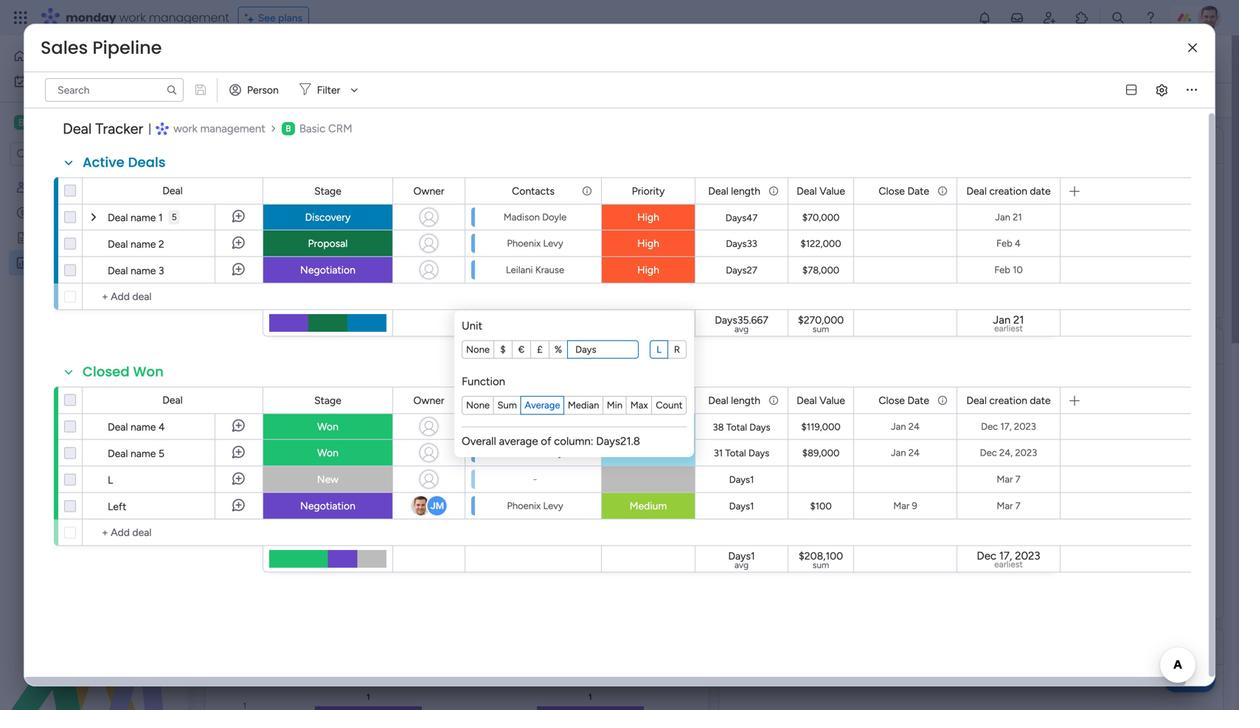 Task type: vqa. For each thing, say whether or not it's contained in the screenshot.
topmost "Collapse"
no



Task type: locate. For each thing, give the bounding box(es) containing it.
value up the $119,000
[[820, 394, 845, 407]]

1 vertical spatial sales dashboard
[[35, 257, 111, 269]]

deal creation date for second deal creation date "field" from the top
[[967, 394, 1051, 407]]

1 horizontal spatial basic crm
[[299, 122, 352, 135]]

leilani krause up overall average of column:  days21.8
[[506, 421, 564, 433]]

length up days47
[[731, 185, 760, 197]]

basic for workspace image
[[299, 122, 325, 135]]

b
[[18, 116, 25, 129], [286, 123, 291, 134]]

1 vertical spatial contacts field
[[508, 392, 558, 409]]

2 avg from the top
[[735, 560, 749, 571]]

deal length
[[708, 185, 760, 197], [708, 394, 760, 407]]

basic right workspace icon
[[34, 115, 62, 129]]

work right |
[[173, 122, 197, 135]]

1 horizontal spatial b
[[286, 123, 291, 134]]

deal value for won
[[797, 394, 845, 407]]

1 vertical spatial length
[[731, 394, 760, 407]]

0 vertical spatial 1
[[333, 94, 337, 107]]

deal creation date up jan 21
[[967, 185, 1051, 197]]

0 horizontal spatial deals
[[128, 153, 166, 172]]

1 deal creation date field from the top
[[963, 183, 1054, 199]]

crm for workspace icon
[[65, 115, 91, 129]]

1 vertical spatial close date field
[[875, 392, 933, 409]]

invite members image
[[1042, 10, 1057, 25]]

deal name 4
[[108, 421, 165, 433]]

2 vertical spatial work
[[173, 122, 197, 135]]

dec
[[981, 421, 998, 433], [980, 447, 997, 459], [977, 549, 997, 563]]

2 earliest from the top
[[994, 559, 1023, 570]]

dashboard up arrow down image
[[290, 42, 419, 75]]

Closed Won field
[[79, 363, 167, 382]]

Filter dashboard by text search field
[[440, 89, 574, 112]]

contacts field up madison doyle
[[508, 183, 558, 199]]

getting
[[35, 232, 70, 244]]

close date
[[879, 185, 929, 197], [879, 394, 929, 407]]

l
[[657, 344, 662, 355], [108, 474, 113, 486]]

2 close date from the top
[[879, 394, 929, 407]]

dashboard down "started"
[[62, 257, 111, 269]]

none
[[466, 344, 490, 356], [466, 399, 490, 411]]

sales up person popup button
[[222, 42, 284, 75]]

1 vertical spatial dec
[[980, 447, 997, 459]]

1 jan 24 from the top
[[891, 421, 920, 433]]

1 earliest from the top
[[994, 323, 1023, 334]]

1 horizontal spatial sales dashboard
[[222, 42, 419, 75]]

home option
[[9, 44, 179, 68]]

my work option
[[9, 69, 179, 93]]

closed won
[[83, 363, 164, 381]]

won)
[[968, 336, 1003, 355]]

1 deal creation date from the top
[[967, 185, 1051, 197]]

2 negotiation from the top
[[300, 500, 356, 512]]

Type your own field
[[572, 343, 634, 356]]

leilani krause
[[506, 264, 564, 276], [506, 421, 564, 433]]

31
[[714, 447, 723, 459]]

management down add
[[200, 122, 265, 135]]

levy right average
[[543, 447, 563, 459]]

phoenix down the -
[[507, 500, 541, 512]]

phoenix levy for deal name 2
[[507, 238, 563, 249]]

0 vertical spatial owner
[[413, 185, 444, 197]]

of right average
[[541, 435, 551, 448]]

1 horizontal spatial tracker
[[95, 120, 143, 138]]

of for column:
[[541, 435, 551, 448]]

column information image for length
[[768, 395, 780, 406]]

workspace selection element
[[14, 114, 93, 131]]

days35.667 avg
[[715, 314, 768, 335]]

4 up 10
[[1015, 238, 1021, 249]]

2 + add deal text field from the top
[[90, 524, 256, 542]]

Priority field
[[628, 183, 669, 199], [628, 392, 669, 409]]

tracker up getting started
[[57, 207, 91, 219]]

total right 38
[[726, 422, 747, 433]]

21 down 10
[[1013, 313, 1024, 327]]

phoenix for left
[[507, 500, 541, 512]]

1 vertical spatial 24
[[909, 447, 920, 459]]

2 horizontal spatial work
[[173, 122, 197, 135]]

1 contacts field from the top
[[508, 183, 558, 199]]

1 horizontal spatial l
[[657, 344, 662, 355]]

my inside option
[[34, 75, 48, 87]]

0 vertical spatial days
[[750, 422, 770, 433]]

list box containing my contacts
[[0, 172, 188, 475]]

0 vertical spatial avg
[[735, 324, 749, 335]]

1 close date from the top
[[879, 185, 929, 197]]

1 priority from the top
[[632, 185, 665, 197]]

deal value up the $119,000
[[797, 394, 845, 407]]

phoenix down madison
[[507, 238, 541, 249]]

creation
[[989, 185, 1027, 197], [989, 394, 1027, 407]]

jan 24
[[891, 421, 920, 433], [891, 447, 920, 459]]

$270,000 sum
[[798, 314, 844, 335]]

creation up dec 17, 2023
[[989, 394, 1027, 407]]

basic crm inside workspace selection element
[[34, 115, 91, 129]]

3 levy from the top
[[543, 500, 563, 512]]

1 close from the top
[[879, 185, 905, 197]]

0 vertical spatial low
[[639, 420, 658, 433]]

0 vertical spatial deal value field
[[793, 183, 849, 199]]

work down home
[[51, 75, 73, 87]]

1 vertical spatial 7
[[1015, 500, 1021, 512]]

deal length field up the 38 total days
[[705, 392, 764, 409]]

contacts
[[51, 181, 94, 194], [512, 185, 555, 197], [512, 394, 555, 407]]

crm inside workspace selection element
[[65, 115, 91, 129]]

deals down |
[[128, 153, 166, 172]]

my
[[34, 75, 48, 87], [35, 181, 49, 194]]

creation up jan 21
[[989, 185, 1027, 197]]

2 vertical spatial days1
[[728, 550, 755, 562]]

b inside workspace icon
[[18, 116, 25, 129]]

1 vertical spatial days
[[749, 447, 770, 459]]

0 vertical spatial feb
[[997, 238, 1013, 249]]

Owner field
[[410, 183, 448, 199], [410, 392, 448, 409]]

2 phoenix from the top
[[507, 447, 541, 459]]

1 7 from the top
[[1015, 474, 1021, 485]]

deal inside "list box"
[[35, 207, 55, 219]]

sum down $100
[[813, 560, 829, 571]]

1 vertical spatial mar 7
[[997, 500, 1021, 512]]

days
[[750, 422, 770, 433], [749, 447, 770, 459]]

0 vertical spatial leilani
[[506, 264, 533, 276]]

1 vertical spatial krause
[[535, 421, 564, 433]]

days down the 38 total days
[[749, 447, 770, 459]]

length up the 38 total days
[[731, 394, 760, 407]]

2 7 from the top
[[1015, 500, 1021, 512]]

levy down doyle at the top
[[543, 238, 563, 249]]

column information image for date
[[937, 185, 949, 197]]

total right 31
[[725, 447, 746, 459]]

1 21 from the top
[[1013, 211, 1022, 223]]

Stage field
[[311, 183, 345, 199], [311, 392, 345, 409]]

5
[[172, 212, 177, 222], [159, 447, 164, 460]]

-
[[533, 474, 537, 485]]

add widget
[[240, 94, 293, 107]]

2 close from the top
[[879, 394, 905, 407]]

1 phoenix from the top
[[507, 238, 541, 249]]

value down workspace image
[[291, 136, 329, 155]]

mar
[[997, 474, 1013, 485], [893, 500, 910, 512], [997, 500, 1013, 512]]

deal value for deals
[[797, 185, 845, 197]]

none search field inside sales dashboard banner
[[440, 89, 574, 112]]

krause down doyle at the top
[[535, 264, 564, 276]]

name for 2
[[131, 238, 156, 250]]

negotiation down 'new'
[[300, 500, 356, 512]]

0 vertical spatial creation
[[989, 185, 1027, 197]]

$270,000
[[798, 314, 844, 326]]

phoenix levy down the -
[[507, 500, 563, 512]]

1 vertical spatial deal creation date field
[[963, 392, 1054, 409]]

tracker left |
[[95, 120, 143, 138]]

contacts inside "list box"
[[51, 181, 94, 194]]

1 vertical spatial sum
[[813, 560, 829, 571]]

0 vertical spatial deal value
[[797, 185, 845, 197]]

1 vertical spatial my
[[35, 181, 49, 194]]

deal
[[63, 120, 92, 138], [162, 184, 183, 197], [708, 185, 729, 197], [797, 185, 817, 197], [967, 185, 987, 197], [35, 207, 55, 219], [108, 211, 128, 224], [108, 238, 128, 250], [108, 264, 128, 277], [162, 394, 183, 406], [708, 394, 729, 407], [797, 394, 817, 407], [967, 394, 987, 407], [108, 421, 128, 433], [108, 447, 128, 460]]

none down unit
[[466, 344, 490, 356]]

basic up average value of won deals
[[299, 122, 325, 135]]

1 none from the top
[[466, 344, 490, 356]]

2 vertical spatial value
[[820, 394, 845, 407]]

None search field
[[45, 78, 184, 102]]

name for 1
[[131, 211, 156, 224]]

+ add deal text field down left
[[90, 524, 256, 542]]

leilani up average
[[506, 421, 533, 433]]

days47
[[726, 212, 758, 224]]

5 name from the top
[[131, 447, 156, 460]]

0 vertical spatial 24
[[909, 421, 920, 433]]

1 vertical spatial dashboard
[[62, 257, 111, 269]]

more dots image
[[1195, 140, 1205, 151], [1195, 341, 1205, 351], [1195, 642, 1205, 652]]

basic crm up 'search in workspace' field
[[34, 115, 91, 129]]

contacts up average
[[512, 394, 555, 407]]

feb left 10
[[994, 264, 1010, 276]]

name left 2
[[131, 238, 156, 250]]

0 vertical spatial my
[[34, 75, 48, 87]]

2 deal value from the top
[[797, 394, 845, 407]]

0 vertical spatial leilani krause
[[506, 264, 564, 276]]

$
[[500, 344, 506, 355]]

work
[[119, 9, 146, 26], [51, 75, 73, 87], [173, 122, 197, 135]]

1 deal value from the top
[[797, 185, 845, 197]]

crm for workspace image
[[328, 122, 352, 135]]

deal creation date up dec 17, 2023
[[967, 394, 1051, 407]]

feb for feb 10
[[994, 264, 1010, 276]]

1 vertical spatial owner field
[[410, 392, 448, 409]]

deal length up the 38 total days
[[708, 394, 760, 407]]

sales dashboard up filter popup button
[[222, 42, 419, 75]]

max
[[630, 399, 648, 411]]

3 more dots image from the top
[[1195, 642, 1205, 652]]

feb
[[997, 238, 1013, 249], [994, 264, 1010, 276]]

1 vertical spatial phoenix
[[507, 447, 541, 459]]

2 vertical spatial high
[[637, 264, 659, 276]]

sales dashboard inside banner
[[222, 42, 419, 75]]

5 down deal name 4
[[159, 447, 164, 460]]

1 horizontal spatial 5
[[172, 212, 177, 222]]

deals
[[384, 136, 421, 155], [128, 153, 166, 172]]

days for low
[[750, 422, 770, 433]]

0 vertical spatial phoenix
[[507, 238, 541, 249]]

sales right public dashboard image
[[35, 257, 59, 269]]

average
[[230, 136, 287, 155], [525, 399, 560, 411]]

2 priority from the top
[[632, 394, 665, 407]]

10
[[1013, 264, 1023, 276]]

2 deal value field from the top
[[793, 392, 849, 409]]

my down home
[[34, 75, 48, 87]]

sales for |
[[41, 35, 88, 60]]

deal length field up days47
[[705, 183, 764, 199]]

sales inside banner
[[222, 42, 284, 75]]

deal value up $70,000
[[797, 185, 845, 197]]

1 vertical spatial 17,
[[999, 549, 1012, 563]]

deal creation date field up dec 17, 2023
[[963, 392, 1054, 409]]

sum up revenue on the right of the page
[[813, 324, 829, 335]]

+ Add deal text field
[[90, 288, 256, 306], [90, 524, 256, 542]]

1 name from the top
[[131, 211, 156, 224]]

basic for workspace icon
[[34, 115, 62, 129]]

1 vertical spatial creation
[[989, 394, 1027, 407]]

Contacts field
[[508, 183, 558, 199], [508, 392, 558, 409]]

feb down jan 21
[[997, 238, 1013, 249]]

my for my contacts
[[35, 181, 49, 194]]

madison doyle
[[504, 211, 567, 223]]

2 creation from the top
[[989, 394, 1027, 407]]

1 horizontal spatial work
[[119, 9, 146, 26]]

1 avg from the top
[[735, 324, 749, 335]]

1 sum from the top
[[813, 324, 829, 335]]

Deal Value field
[[793, 183, 849, 199], [793, 392, 849, 409]]

average right the sum
[[525, 399, 560, 411]]

work inside option
[[51, 75, 73, 87]]

total for won
[[725, 447, 746, 459]]

deal value field up $70,000
[[793, 183, 849, 199]]

column information image
[[581, 185, 593, 197], [768, 185, 780, 197], [581, 395, 593, 406], [937, 395, 949, 406]]

2 vertical spatial phoenix
[[507, 500, 541, 512]]

2023
[[1014, 421, 1036, 433], [1015, 447, 1037, 459], [1015, 549, 1040, 563]]

1 horizontal spatial deals
[[384, 136, 421, 155]]

deals down "board"
[[384, 136, 421, 155]]

crm up average value of won deals
[[328, 122, 352, 135]]

sales dashboard down getting started
[[35, 257, 111, 269]]

21
[[1013, 211, 1022, 223], [1013, 313, 1024, 327]]

5 inside button
[[172, 212, 177, 222]]

1 left 5 button at the left of the page
[[159, 211, 163, 224]]

days1
[[729, 474, 754, 486], [729, 500, 754, 512], [728, 550, 755, 562]]

2 mar 7 from the top
[[997, 500, 1021, 512]]

0 vertical spatial of
[[333, 136, 346, 155]]

terry turtle image
[[1198, 6, 1221, 30]]

avg inside days35.667 avg
[[735, 324, 749, 335]]

1 vertical spatial leilani krause
[[506, 421, 564, 433]]

0 vertical spatial date
[[1030, 185, 1051, 197]]

of down the connected
[[333, 136, 346, 155]]

list box
[[0, 172, 188, 475]]

2023 for low
[[1014, 421, 1036, 433]]

21 for jan 21 earliest
[[1013, 313, 1024, 327]]

1 horizontal spatial column information image
[[937, 185, 949, 197]]

$70,000
[[802, 212, 840, 223]]

l up left
[[108, 474, 113, 486]]

Active Deals field
[[79, 153, 169, 172]]

0 vertical spatial 2023
[[1014, 421, 1036, 433]]

2 stage from the top
[[314, 394, 341, 407]]

phoenix levy up the -
[[507, 447, 563, 459]]

actual revenue by month (deals won)
[[744, 336, 1003, 355]]

0 vertical spatial jan 24
[[891, 421, 920, 433]]

work for monday
[[119, 9, 146, 26]]

0 vertical spatial stage field
[[311, 183, 345, 199]]

21 for jan 21
[[1013, 211, 1022, 223]]

deal tracker down the my contacts at the left
[[35, 207, 91, 219]]

1 vertical spatial close date
[[879, 394, 929, 407]]

21 up feb 4 at right top
[[1013, 211, 1022, 223]]

$208,000
[[849, 189, 1093, 254]]

deal length up days47
[[708, 185, 760, 197]]

+ add deal text field down 3
[[90, 288, 256, 306]]

1 deal length from the top
[[708, 185, 760, 197]]

0 horizontal spatial l
[[108, 474, 113, 486]]

1 vertical spatial average
[[525, 399, 560, 411]]

public board image
[[15, 231, 30, 245]]

sum
[[813, 324, 829, 335], [813, 560, 829, 571]]

leilani down madison
[[506, 264, 533, 276]]

1 vertical spatial $89,000
[[802, 447, 840, 459]]

of for won
[[333, 136, 346, 155]]

1 levy from the top
[[543, 238, 563, 249]]

1 vertical spatial high
[[637, 237, 659, 250]]

0 vertical spatial dashboard
[[290, 42, 419, 75]]

0 horizontal spatial 5
[[159, 447, 164, 460]]

high
[[637, 211, 659, 223], [637, 237, 659, 250], [637, 264, 659, 276]]

1 owner field from the top
[[410, 183, 448, 199]]

2 owner from the top
[[413, 394, 444, 407]]

0 horizontal spatial average
[[230, 136, 287, 155]]

2 21 from the top
[[1013, 313, 1024, 327]]

sum inside '$270,000 sum'
[[813, 324, 829, 335]]

0 vertical spatial phoenix levy
[[507, 238, 563, 249]]

1 vertical spatial none
[[466, 399, 490, 411]]

phoenix up the -
[[507, 447, 541, 459]]

1 vertical spatial tracker
[[57, 207, 91, 219]]

value
[[291, 136, 329, 155], [820, 185, 845, 197], [820, 394, 845, 407]]

name left 3
[[131, 264, 156, 277]]

more dots image
[[1187, 85, 1197, 95]]

None search field
[[440, 89, 574, 112]]

1 horizontal spatial average
[[525, 399, 560, 411]]

none down function
[[466, 399, 490, 411]]

levy
[[543, 238, 563, 249], [543, 447, 563, 459], [543, 500, 563, 512]]

contacts up madison doyle
[[512, 185, 555, 197]]

1 vertical spatial phoenix levy
[[507, 447, 563, 459]]

Deal length field
[[705, 183, 764, 199], [705, 392, 764, 409]]

dashboard inside banner
[[290, 42, 419, 75]]

1 vertical spatial days1
[[729, 500, 754, 512]]

1 priority field from the top
[[628, 183, 669, 199]]

deal tracker inside "list box"
[[35, 207, 91, 219]]

negotiation
[[300, 264, 356, 276], [300, 500, 356, 512]]

2 deal creation date from the top
[[967, 394, 1051, 407]]

4 name from the top
[[131, 421, 156, 433]]

(deals
[[920, 336, 964, 355]]

jan inside jan 21 earliest
[[993, 313, 1011, 327]]

getting started
[[35, 232, 107, 244]]

krause up overall average of column:  days21.8
[[535, 421, 564, 433]]

1 vertical spatial deal value
[[797, 394, 845, 407]]

17, inside "dec 17, 2023 earliest"
[[999, 549, 1012, 563]]

0 vertical spatial column information image
[[937, 185, 949, 197]]

close
[[879, 185, 905, 197], [879, 394, 905, 407]]

discovery
[[305, 211, 351, 223]]

work up pipeline
[[119, 9, 146, 26]]

2 close date field from the top
[[875, 392, 933, 409]]

avg for days35.667
[[735, 324, 749, 335]]

3 name from the top
[[131, 264, 156, 277]]

levy down overall average of column:  days21.8
[[543, 500, 563, 512]]

1 vertical spatial 4
[[159, 421, 165, 433]]

2 vertical spatial more dots image
[[1195, 642, 1205, 652]]

active
[[83, 153, 125, 172]]

0 vertical spatial deal creation date
[[967, 185, 1051, 197]]

deal creation date
[[967, 185, 1051, 197], [967, 394, 1051, 407]]

1 vertical spatial total
[[725, 447, 746, 459]]

1 horizontal spatial basic
[[299, 122, 325, 135]]

5 right deal name 1
[[172, 212, 177, 222]]

feb for feb 4
[[997, 238, 1013, 249]]

2 none from the top
[[466, 399, 490, 411]]

column information image
[[937, 185, 949, 197], [768, 395, 780, 406]]

1 left arrow down image
[[333, 94, 337, 107]]

filter
[[317, 84, 340, 96]]

basic crm up average value of won deals
[[299, 122, 352, 135]]

2 length from the top
[[731, 394, 760, 407]]

new
[[317, 473, 339, 486]]

1 vertical spatial + add deal text field
[[90, 524, 256, 542]]

2 name from the top
[[131, 238, 156, 250]]

sum inside $208,100 sum
[[813, 560, 829, 571]]

1 vertical spatial deal length field
[[705, 392, 764, 409]]

0 vertical spatial tracker
[[95, 120, 143, 138]]

name up the deal name 2 at the left top of page
[[131, 211, 156, 224]]

0 vertical spatial priority
[[632, 185, 665, 197]]

count
[[656, 399, 683, 411]]

0 horizontal spatial of
[[333, 136, 346, 155]]

Sales Dashboard field
[[218, 42, 423, 75]]

sales dashboard banner
[[195, 35, 1232, 118]]

1 deal value field from the top
[[793, 183, 849, 199]]

Deal creation date field
[[963, 183, 1054, 199], [963, 392, 1054, 409]]

2023 for won
[[1015, 447, 1037, 459]]

0 horizontal spatial 4
[[159, 421, 165, 433]]

2 sum from the top
[[813, 560, 829, 571]]

1 low from the top
[[639, 420, 658, 433]]

monday marketplace image
[[1075, 10, 1089, 25]]

management up pipeline
[[149, 9, 229, 26]]

1 horizontal spatial dashboard
[[290, 42, 419, 75]]

my for my work
[[34, 75, 48, 87]]

sales inside "list box"
[[35, 257, 59, 269]]

deal tracker
[[63, 120, 143, 138], [35, 207, 91, 219]]

basic crm
[[34, 115, 91, 129], [299, 122, 352, 135]]

1 phoenix levy from the top
[[507, 238, 563, 249]]

2 deal creation date field from the top
[[963, 392, 1054, 409]]

deal length for second deal length field from the bottom
[[708, 185, 760, 197]]

contacts down 'search in workspace' field
[[51, 181, 94, 194]]

leilani krause down madison doyle
[[506, 264, 564, 276]]

2 levy from the top
[[543, 447, 563, 459]]

value for closed won
[[820, 394, 845, 407]]

deal value field for active deals
[[793, 183, 849, 199]]

search everything image
[[1111, 10, 1126, 25]]

0 vertical spatial priority field
[[628, 183, 669, 199]]

2 deal length from the top
[[708, 394, 760, 407]]

earliest
[[994, 323, 1023, 334], [994, 559, 1023, 570]]

negotiation down proposal
[[300, 264, 356, 276]]

phoenix levy down madison doyle
[[507, 238, 563, 249]]

b for workspace image
[[286, 123, 291, 134]]

3 phoenix levy from the top
[[507, 500, 563, 512]]

basic inside workspace selection element
[[34, 115, 62, 129]]

9
[[912, 500, 917, 512]]

deal creation date field up jan 21
[[963, 183, 1054, 199]]

4 up deal name 5
[[159, 421, 165, 433]]

settings image
[[1196, 93, 1211, 108]]

my down 'search in workspace' field
[[35, 181, 49, 194]]

3 phoenix from the top
[[507, 500, 541, 512]]

24
[[909, 421, 920, 433], [909, 447, 920, 459]]

none for sum
[[466, 399, 490, 411]]

avg inside days1 avg
[[735, 560, 749, 571]]

crm up 'search in workspace' field
[[65, 115, 91, 129]]

contacts for 1st contacts field from the bottom of the page
[[512, 394, 555, 407]]

1 vertical spatial column information image
[[768, 395, 780, 406]]

0 horizontal spatial $89,000
[[352, 189, 562, 254]]

levy for deal name 2
[[543, 238, 563, 249]]

option
[[0, 174, 188, 177]]

name
[[131, 211, 156, 224], [131, 238, 156, 250], [131, 264, 156, 277], [131, 421, 156, 433], [131, 447, 156, 460]]

deal value field up the $119,000
[[793, 392, 849, 409]]

contacts field up average
[[508, 392, 558, 409]]

0 horizontal spatial tracker
[[57, 207, 91, 219]]

name up deal name 5
[[131, 421, 156, 433]]

levy for left
[[543, 500, 563, 512]]

sales
[[41, 35, 88, 60], [222, 42, 284, 75], [35, 257, 59, 269]]

1 vertical spatial 2023
[[1015, 447, 1037, 459]]

average down workspace image
[[230, 136, 287, 155]]

value for active deals
[[820, 185, 845, 197]]

0 vertical spatial stage
[[314, 185, 341, 197]]

2 low from the top
[[639, 447, 658, 459]]

priority for 1st priority field
[[632, 185, 665, 197]]

dec 17, 2023 earliest
[[977, 549, 1040, 570]]

2 stage field from the top
[[311, 392, 345, 409]]

name down deal name 4
[[131, 447, 156, 460]]

1 vertical spatial deal creation date
[[967, 394, 1051, 407]]

phoenix
[[507, 238, 541, 249], [507, 447, 541, 459], [507, 500, 541, 512]]

0 vertical spatial deal length
[[708, 185, 760, 197]]

21 inside jan 21 earliest
[[1013, 313, 1024, 327]]

won inside field
[[133, 363, 164, 381]]

2 phoenix levy from the top
[[507, 447, 563, 459]]

1 vertical spatial leilani
[[506, 421, 533, 433]]

value up $70,000
[[820, 185, 845, 197]]

1 leilani from the top
[[506, 264, 533, 276]]

days up 31 total days
[[750, 422, 770, 433]]

search image
[[166, 84, 178, 96]]

2 more dots image from the top
[[1195, 341, 1205, 351]]

dec inside "dec 17, 2023 earliest"
[[977, 549, 997, 563]]

avg
[[735, 324, 749, 335], [735, 560, 749, 571]]

1 vertical spatial more dots image
[[1195, 341, 1205, 351]]

0 horizontal spatial basic
[[34, 115, 62, 129]]

l left r
[[657, 344, 662, 355]]

deal tracker up active
[[63, 120, 143, 138]]

column information image for deal length
[[768, 185, 780, 197]]

sales dashboard
[[222, 42, 419, 75], [35, 257, 111, 269]]

b inside workspace image
[[286, 123, 291, 134]]

average for average value of won deals
[[230, 136, 287, 155]]

help image
[[1143, 10, 1158, 25]]

sales up "my work"
[[41, 35, 88, 60]]

0 horizontal spatial column information image
[[768, 395, 780, 406]]

Close Date field
[[875, 183, 933, 199], [875, 392, 933, 409]]



Task type: describe. For each thing, give the bounding box(es) containing it.
days33
[[726, 238, 757, 250]]

see plans
[[258, 11, 303, 24]]

2 24 from the top
[[909, 447, 920, 459]]

name for 3
[[131, 264, 156, 277]]

close date for 1st close date field from the top of the page
[[879, 185, 929, 197]]

1 leilani krause from the top
[[506, 264, 564, 276]]

deal creation date for 2nd deal creation date "field" from the bottom of the page
[[967, 185, 1051, 197]]

deal value field for closed won
[[793, 392, 849, 409]]

average value of won deals
[[230, 136, 421, 155]]

madison
[[504, 211, 540, 223]]

basic crm for workspace image
[[299, 122, 352, 135]]

avg for days1
[[735, 560, 749, 571]]

actual
[[744, 336, 788, 355]]

column information image for close date
[[937, 395, 949, 406]]

min
[[607, 399, 623, 411]]

none for $
[[466, 344, 490, 356]]

median
[[568, 399, 599, 411]]

0 vertical spatial value
[[291, 136, 329, 155]]

1 connected board button
[[305, 89, 425, 112]]

earliest inside "dec 17, 2023 earliest"
[[994, 559, 1023, 570]]

my contacts
[[35, 181, 94, 194]]

sum for $208,100
[[813, 560, 829, 571]]

priority for 2nd priority field from the top
[[632, 394, 665, 407]]

0 vertical spatial days1
[[729, 474, 754, 486]]

lottie animation image
[[0, 561, 188, 710]]

active deals
[[83, 153, 166, 172]]

1 mar 7 from the top
[[997, 474, 1021, 485]]

1 vertical spatial management
[[200, 122, 265, 135]]

%
[[555, 344, 562, 355]]

help
[[1177, 673, 1203, 688]]

close date for 1st close date field from the bottom
[[879, 394, 929, 407]]

$119,000
[[801, 421, 841, 433]]

days35.667
[[715, 314, 768, 326]]

2 priority field from the top
[[628, 392, 669, 409]]

r
[[674, 344, 680, 355]]

2 leilani krause from the top
[[506, 421, 564, 433]]

0 vertical spatial 4
[[1015, 238, 1021, 249]]

1 negotiation from the top
[[300, 264, 356, 276]]

days27
[[726, 264, 757, 276]]

work for my
[[51, 75, 73, 87]]

widget
[[261, 94, 293, 107]]

add widget button
[[213, 89, 299, 112]]

person button
[[223, 78, 288, 102]]

$122,000
[[801, 238, 841, 250]]

jan 21 earliest
[[993, 313, 1024, 334]]

€
[[518, 344, 525, 355]]

38
[[713, 422, 724, 433]]

|
[[148, 122, 151, 135]]

0 horizontal spatial dashboard
[[62, 257, 111, 269]]

v2 split view image
[[1126, 85, 1137, 95]]

2 contacts field from the top
[[508, 392, 558, 409]]

sum for $270,000
[[813, 324, 829, 335]]

deal name 2
[[108, 238, 164, 250]]

0 vertical spatial $89,000
[[352, 189, 562, 254]]

sales for $208,000
[[222, 42, 284, 75]]

3
[[159, 264, 164, 277]]

3 high from the top
[[637, 264, 659, 276]]

1 krause from the top
[[535, 264, 564, 276]]

5 button
[[169, 204, 180, 231]]

help button
[[1164, 668, 1216, 693]]

$100
[[810, 500, 832, 512]]

Filter dashboard by text search field
[[45, 78, 184, 102]]

overall average of column:  days21.8
[[462, 435, 640, 448]]

month
[[874, 336, 917, 355]]

2 leilani from the top
[[506, 421, 533, 433]]

17, for dec 17, 2023 earliest
[[999, 549, 1012, 563]]

function
[[462, 375, 505, 388]]

b for workspace icon
[[18, 116, 25, 129]]

sales pipeline
[[41, 35, 162, 60]]

pipeline
[[92, 35, 162, 60]]

1 more dots image from the top
[[1195, 140, 1205, 151]]

2 date from the top
[[1030, 394, 1051, 407]]

1 owner from the top
[[413, 185, 444, 197]]

deal name 3
[[108, 264, 164, 277]]

0 vertical spatial management
[[149, 9, 229, 26]]

work management
[[173, 122, 265, 135]]

1 deal length field from the top
[[705, 183, 764, 199]]

basic crm for workspace icon
[[34, 115, 91, 129]]

notifications image
[[977, 10, 992, 25]]

unit
[[462, 319, 482, 333]]

dec for won
[[980, 447, 997, 459]]

1 vertical spatial 1
[[159, 211, 163, 224]]

proposal
[[308, 237, 348, 250]]

update feed image
[[1010, 10, 1025, 25]]

dapulse x slim image
[[1188, 43, 1197, 53]]

17, for dec 17, 2023
[[1001, 421, 1012, 433]]

1 close date field from the top
[[875, 183, 933, 199]]

1 + add deal text field from the top
[[90, 288, 256, 306]]

overall
[[462, 435, 496, 448]]

1 stage from the top
[[314, 185, 341, 197]]

$208,100 sum
[[799, 550, 843, 571]]

2 high from the top
[[637, 237, 659, 250]]

1 vertical spatial 5
[[159, 447, 164, 460]]

home
[[32, 50, 61, 62]]

name for 4
[[131, 421, 156, 433]]

contacts for 1st contacts field from the top
[[512, 185, 555, 197]]

0 horizontal spatial sales dashboard
[[35, 257, 111, 269]]

mar 9
[[893, 500, 917, 512]]

arrow down image
[[345, 81, 363, 99]]

workspace image
[[14, 114, 29, 131]]

1 length from the top
[[731, 185, 760, 197]]

started
[[73, 232, 107, 244]]

column:
[[554, 435, 593, 448]]

arrow down image
[[736, 91, 754, 109]]

phoenix for deal name 2
[[507, 238, 541, 249]]

feb 4
[[997, 238, 1021, 249]]

name for 5
[[131, 447, 156, 460]]

my work
[[34, 75, 73, 87]]

closed
[[83, 363, 130, 381]]

1 stage field from the top
[[311, 183, 345, 199]]

24,
[[999, 447, 1013, 459]]

my work link
[[9, 69, 179, 93]]

sum
[[498, 399, 517, 411]]

connected
[[339, 94, 389, 107]]

jan 21
[[995, 211, 1022, 223]]

1 inside popup button
[[333, 94, 337, 107]]

add
[[240, 94, 259, 107]]

2 date from the top
[[908, 394, 929, 407]]

2 jan 24 from the top
[[891, 447, 920, 459]]

days1 avg
[[728, 550, 755, 571]]

phoenix levy for left
[[507, 500, 563, 512]]

1 date from the top
[[1030, 185, 1051, 197]]

deal name 5
[[108, 447, 164, 460]]

doyle
[[542, 211, 567, 223]]

days for won
[[749, 447, 770, 459]]

earliest inside jan 21 earliest
[[994, 323, 1023, 334]]

feb 10
[[994, 264, 1023, 276]]

1 24 from the top
[[909, 421, 920, 433]]

£
[[537, 344, 543, 355]]

dec 17, 2023
[[981, 421, 1036, 433]]

$78,000
[[802, 264, 839, 276]]

1 vertical spatial l
[[108, 474, 113, 486]]

Search in workspace field
[[31, 146, 123, 163]]

Sales Pipeline field
[[37, 35, 165, 60]]

person
[[247, 84, 279, 96]]

dec for low
[[981, 421, 998, 433]]

monday
[[66, 9, 116, 26]]

medium
[[630, 500, 667, 512]]

1 date from the top
[[908, 185, 929, 197]]

deal length for first deal length field from the bottom of the page
[[708, 394, 760, 407]]

2 owner field from the top
[[410, 392, 448, 409]]

0 vertical spatial l
[[657, 344, 662, 355]]

31 total days
[[714, 447, 770, 459]]

days21.8
[[596, 435, 640, 448]]

2023 inside "dec 17, 2023 earliest"
[[1015, 549, 1040, 563]]

see
[[258, 11, 276, 24]]

filter button
[[293, 78, 363, 102]]

column information image for contacts
[[581, 185, 593, 197]]

public dashboard image
[[15, 256, 30, 270]]

2
[[159, 238, 164, 250]]

workspace image
[[282, 122, 295, 135]]

1 creation from the top
[[989, 185, 1027, 197]]

home link
[[9, 44, 179, 68]]

plans
[[278, 11, 303, 24]]

total for low
[[726, 422, 747, 433]]

select product image
[[13, 10, 28, 25]]

revenue
[[792, 336, 850, 355]]

2 deal length field from the top
[[705, 392, 764, 409]]

average for average
[[525, 399, 560, 411]]

Actual Revenue by Month (Deals won) field
[[741, 336, 1006, 356]]

lottie animation element
[[0, 561, 188, 710]]

38 total days
[[713, 422, 770, 433]]

left
[[108, 500, 126, 513]]

1 connected board
[[333, 94, 419, 107]]

deals inside active deals field
[[128, 153, 166, 172]]

1 high from the top
[[637, 211, 659, 223]]

2 krause from the top
[[535, 421, 564, 433]]

see plans button
[[238, 7, 309, 29]]

0 vertical spatial deal tracker
[[63, 120, 143, 138]]

monday work management
[[66, 9, 229, 26]]

1 horizontal spatial $89,000
[[802, 447, 840, 459]]

dec 24, 2023
[[980, 447, 1037, 459]]



